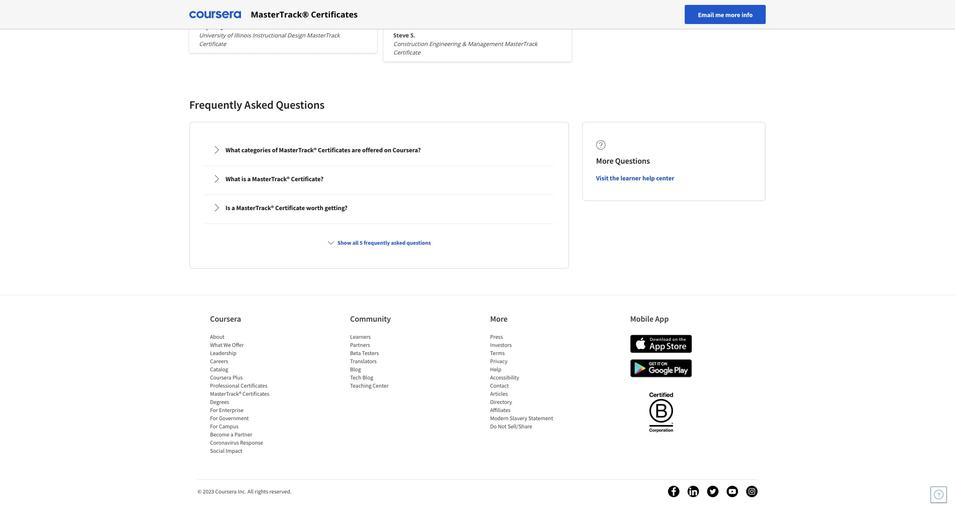 Task type: locate. For each thing, give the bounding box(es) containing it.
list containing press
[[490, 333, 560, 431]]

blog up tech
[[350, 366, 361, 373]]

3 for from the top
[[210, 423, 218, 430]]

0 horizontal spatial more
[[490, 314, 508, 324]]

leadership
[[210, 350, 237, 357]]

investors
[[490, 341, 512, 349]]

mastertrack® down professional
[[210, 390, 241, 398]]

list for more
[[490, 333, 560, 431]]

visit the learner help center
[[597, 174, 675, 182]]

2 vertical spatial what
[[210, 341, 223, 349]]

coursera up about link
[[210, 314, 241, 324]]

©
[[198, 488, 202, 495]]

community
[[350, 314, 391, 324]]

what is a mastertrack® certificate? button
[[206, 167, 553, 190]]

of left illinois
[[227, 31, 233, 39]]

social impact link
[[210, 447, 242, 455]]

what categories of mastertrack® certificates are offered on coursera?
[[226, 146, 421, 154]]

mastertrack®
[[251, 9, 309, 20], [279, 146, 317, 154], [252, 175, 290, 183], [236, 204, 274, 212], [210, 390, 241, 398]]

1 vertical spatial of
[[272, 146, 278, 154]]

coursera
[[210, 314, 241, 324], [210, 374, 232, 381], [215, 488, 237, 495]]

more
[[597, 156, 614, 166], [490, 314, 508, 324]]

mastertrack® right the is
[[236, 204, 274, 212]]

3 list from the left
[[490, 333, 560, 431]]

mastertrack® inside the what is a mastertrack® certificate? dropdown button
[[252, 175, 290, 183]]

frequently
[[189, 97, 242, 112]]

steve s. construction engineering & management mastertrack certificate
[[394, 31, 538, 56]]

app
[[656, 314, 669, 324]]

what inside dropdown button
[[226, 175, 240, 183]]

mastertrack® up suprita j. university of illinois instructional design mastertrack certificate
[[251, 9, 309, 20]]

partners
[[350, 341, 370, 349]]

0 vertical spatial blog
[[350, 366, 361, 373]]

0 vertical spatial questions
[[276, 97, 325, 112]]

become
[[210, 431, 230, 438]]

mastertrack right "design"
[[307, 31, 340, 39]]

0 vertical spatial a
[[247, 175, 251, 183]]

1 vertical spatial mastertrack
[[307, 31, 340, 39]]

are
[[352, 146, 361, 154]]

for government link
[[210, 415, 249, 422]]

2 horizontal spatial mastertrack
[[675, 14, 708, 22]]

university
[[199, 31, 226, 39]]

0 vertical spatial of
[[227, 31, 233, 39]]

a down campus
[[231, 431, 234, 438]]

excellence
[[646, 14, 674, 22]]

certificate inside dropdown button
[[275, 204, 305, 212]]

1 list from the left
[[210, 333, 279, 455]]

tech blog link
[[350, 374, 373, 381]]

directory link
[[490, 398, 512, 406]]

coursera linkedin image
[[688, 486, 699, 497]]

more up the press
[[490, 314, 508, 324]]

a inside dropdown button
[[247, 175, 251, 183]]

coursera left inc.
[[215, 488, 237, 495]]

certificate inside steve s. construction engineering & management mastertrack certificate
[[394, 49, 421, 56]]

2 vertical spatial for
[[210, 423, 218, 430]]

2 vertical spatial coursera
[[215, 488, 237, 495]]

1 horizontal spatial questions
[[616, 156, 650, 166]]

help center image
[[934, 490, 944, 500]]

accessibility
[[490, 374, 520, 381]]

is a mastertrack® certificate worth getting?
[[226, 204, 348, 212]]

a inside dropdown button
[[232, 204, 235, 212]]

inc.
[[238, 488, 247, 495]]

more inside "frequently asked questions" element
[[597, 156, 614, 166]]

a
[[247, 175, 251, 183], [232, 204, 235, 212], [231, 431, 234, 438]]

me
[[716, 10, 725, 19]]

learner
[[621, 174, 642, 182]]

engineering
[[429, 40, 461, 48]]

1 horizontal spatial list
[[350, 333, 420, 390]]

enterprise
[[219, 407, 244, 414]]

beta
[[350, 350, 361, 357]]

list containing about
[[210, 333, 279, 455]]

2 list from the left
[[350, 333, 420, 390]]

directory
[[490, 398, 512, 406]]

a right the is
[[232, 204, 235, 212]]

mastertrack® inside is a mastertrack® certificate worth getting? dropdown button
[[236, 204, 274, 212]]

what down about link
[[210, 341, 223, 349]]

what we offer link
[[210, 341, 244, 349]]

1 vertical spatial a
[[232, 204, 235, 212]]

coursera?
[[393, 146, 421, 154]]

1 vertical spatial what
[[226, 175, 240, 183]]

mastertrack left 'me'
[[675, 14, 708, 22]]

0 vertical spatial mastertrack
[[675, 14, 708, 22]]

questions
[[276, 97, 325, 112], [616, 156, 650, 166]]

partners link
[[350, 341, 370, 349]]

a right is
[[247, 175, 251, 183]]

contact link
[[490, 382, 509, 389]]

about what we offer leadership careers catalog coursera plus professional certificates mastertrack® certificates degrees for enterprise for government for campus become a partner coronavirus response social impact
[[210, 333, 270, 455]]

affiliates link
[[490, 407, 511, 414]]

more up visit
[[597, 156, 614, 166]]

info
[[742, 10, 753, 19]]

terms
[[490, 350, 505, 357]]

professional
[[210, 382, 240, 389]]

we
[[224, 341, 231, 349]]

1 vertical spatial for
[[210, 415, 218, 422]]

tech
[[350, 374, 362, 381]]

slavery
[[510, 415, 528, 422]]

list
[[210, 333, 279, 455], [350, 333, 420, 390], [490, 333, 560, 431]]

catalog
[[210, 366, 228, 373]]

what left categories
[[226, 146, 240, 154]]

of right categories
[[272, 146, 278, 154]]

social
[[210, 447, 225, 455]]

collapsed list
[[203, 136, 556, 226]]

0 horizontal spatial blog
[[350, 366, 361, 373]]

investors link
[[490, 341, 512, 349]]

2 horizontal spatial list
[[490, 333, 560, 431]]

1 horizontal spatial of
[[272, 146, 278, 154]]

mastertrack right management
[[505, 40, 538, 48]]

what left is
[[226, 175, 240, 183]]

help link
[[490, 366, 502, 373]]

list containing learners
[[350, 333, 420, 390]]

certificate inside suprita j. university of illinois instructional design mastertrack certificate
[[199, 40, 226, 48]]

1 vertical spatial questions
[[616, 156, 650, 166]]

for up the "become"
[[210, 423, 218, 430]]

chain
[[629, 14, 645, 22]]

0 horizontal spatial questions
[[276, 97, 325, 112]]

offer
[[232, 341, 244, 349]]

mastertrack® right is
[[252, 175, 290, 183]]

coursera down the catalog
[[210, 374, 232, 381]]

coursera inside about what we offer leadership careers catalog coursera plus professional certificates mastertrack® certificates degrees for enterprise for government for campus become a partner coronavirus response social impact
[[210, 374, 232, 381]]

for up for campus link
[[210, 415, 218, 422]]

for
[[210, 407, 218, 414], [210, 415, 218, 422], [210, 423, 218, 430]]

0 horizontal spatial mastertrack
[[307, 31, 340, 39]]

more for more questions
[[597, 156, 614, 166]]

0 horizontal spatial list
[[210, 333, 279, 455]]

accessibility link
[[490, 374, 520, 381]]

1 horizontal spatial more
[[597, 156, 614, 166]]

0 vertical spatial for
[[210, 407, 218, 414]]

of inside dropdown button
[[272, 146, 278, 154]]

1 vertical spatial coursera
[[210, 374, 232, 381]]

visit the learner help center link
[[597, 174, 675, 182]]

1 horizontal spatial blog
[[363, 374, 373, 381]]

2 vertical spatial mastertrack
[[505, 40, 538, 48]]

statement
[[529, 415, 553, 422]]

what inside dropdown button
[[226, 146, 240, 154]]

0 horizontal spatial of
[[227, 31, 233, 39]]

about link
[[210, 333, 225, 341]]

learners partners beta testers translators blog tech blog teaching center
[[350, 333, 389, 389]]

illinois
[[234, 31, 251, 39]]

privacy
[[490, 358, 508, 365]]

coursera facebook image
[[668, 486, 680, 497]]

asked
[[391, 239, 406, 247]]

blog up the teaching center link
[[363, 374, 373, 381]]

1 horizontal spatial mastertrack
[[505, 40, 538, 48]]

1 vertical spatial more
[[490, 314, 508, 324]]

mastertrack® up certificate?
[[279, 146, 317, 154]]

j.
[[221, 23, 225, 31]]

coronavirus
[[210, 439, 239, 447]]

0 vertical spatial what
[[226, 146, 240, 154]]

2 for from the top
[[210, 415, 218, 422]]

list for community
[[350, 333, 420, 390]]

response
[[240, 439, 263, 447]]

for down the degrees
[[210, 407, 218, 414]]

0 vertical spatial coursera
[[210, 314, 241, 324]]

2023
[[203, 488, 214, 495]]

1 for from the top
[[210, 407, 218, 414]]

what
[[226, 146, 240, 154], [226, 175, 240, 183], [210, 341, 223, 349]]

rights
[[255, 488, 268, 495]]

s.
[[411, 31, 415, 39]]

certificates inside what categories of mastertrack® certificates are offered on coursera? dropdown button
[[318, 146, 351, 154]]

more for more
[[490, 314, 508, 324]]

mastertrack® inside what categories of mastertrack® certificates are offered on coursera? dropdown button
[[279, 146, 317, 154]]

2 vertical spatial a
[[231, 431, 234, 438]]

0 vertical spatial more
[[597, 156, 614, 166]]

terms link
[[490, 350, 505, 357]]



Task type: describe. For each thing, give the bounding box(es) containing it.
articles link
[[490, 390, 508, 398]]

modern slavery statement link
[[490, 415, 553, 422]]

coursera plus link
[[210, 374, 243, 381]]

help
[[490, 366, 502, 373]]

careers
[[210, 358, 228, 365]]

all
[[248, 488, 254, 495]]

privacy link
[[490, 358, 508, 365]]

press link
[[490, 333, 503, 341]]

mastertrack® certificates
[[251, 9, 358, 20]]

blog link
[[350, 366, 361, 373]]

what for what is a mastertrack® certificate?
[[226, 175, 240, 183]]

design
[[287, 31, 306, 39]]

teaching
[[350, 382, 372, 389]]

press
[[490, 333, 503, 341]]

construction
[[394, 40, 428, 48]]

frequently asked questions element
[[183, 97, 773, 275]]

on
[[384, 146, 392, 154]]

for campus link
[[210, 423, 239, 430]]

coursera instagram image
[[747, 486, 758, 497]]

get it on google play image
[[631, 359, 693, 378]]

show all 5 frequently asked questions button
[[325, 236, 434, 250]]

learners
[[350, 333, 371, 341]]

coursera image
[[189, 8, 241, 21]]

show all 5 frequently asked questions
[[338, 239, 431, 247]]

of inside suprita j. university of illinois instructional design mastertrack certificate
[[227, 31, 233, 39]]

modern
[[490, 415, 509, 422]]

sell/share
[[508, 423, 533, 430]]

degrees link
[[210, 398, 229, 406]]

questions
[[407, 239, 431, 247]]

a inside about what we offer leadership careers catalog coursera plus professional certificates mastertrack® certificates degrees for enterprise for government for campus become a partner coronavirus response social impact
[[231, 431, 234, 438]]

supply
[[610, 14, 628, 22]]

visit
[[597, 174, 609, 182]]

list for coursera
[[210, 333, 279, 455]]

management
[[468, 40, 503, 48]]

is
[[226, 204, 230, 212]]

all
[[353, 239, 359, 247]]

logo of certified b corporation image
[[645, 388, 678, 437]]

more
[[726, 10, 741, 19]]

do not sell/share link
[[490, 423, 533, 430]]

download on the app store image
[[631, 335, 693, 353]]

beta testers link
[[350, 350, 379, 357]]

offered
[[362, 146, 383, 154]]

categories
[[242, 146, 271, 154]]

center
[[657, 174, 675, 182]]

not
[[498, 423, 507, 430]]

catalog link
[[210, 366, 228, 373]]

leadership link
[[210, 350, 237, 357]]

what for what categories of mastertrack® certificates are offered on coursera?
[[226, 146, 240, 154]]

5
[[360, 239, 363, 247]]

show
[[338, 239, 352, 247]]

rutgers
[[588, 14, 608, 22]]

mastertrack inside suprita j. university of illinois instructional design mastertrack certificate
[[307, 31, 340, 39]]

what inside about what we offer leadership careers catalog coursera plus professional certificates mastertrack® certificates degrees for enterprise for government for campus become a partner coronavirus response social impact
[[210, 341, 223, 349]]

asked
[[245, 97, 274, 112]]

government
[[219, 415, 249, 422]]

suprita j. university of illinois instructional design mastertrack certificate
[[199, 23, 340, 48]]

center
[[373, 382, 389, 389]]

mastertrack® certificates link
[[210, 390, 270, 398]]

translators
[[350, 358, 377, 365]]

help
[[643, 174, 655, 182]]

degrees
[[210, 398, 229, 406]]

press investors terms privacy help accessibility contact articles directory affiliates modern slavery statement do not sell/share
[[490, 333, 553, 430]]

campus
[[219, 423, 239, 430]]

email
[[698, 10, 714, 19]]

worth
[[306, 204, 324, 212]]

coursera twitter image
[[708, 486, 719, 497]]

instructional
[[253, 31, 286, 39]]

suprita
[[199, 23, 220, 31]]

more questions
[[597, 156, 650, 166]]

steve
[[394, 31, 409, 39]]

mastertrack® inside about what we offer leadership careers catalog coursera plus professional certificates mastertrack® certificates degrees for enterprise for government for campus become a partner coronavirus response social impact
[[210, 390, 241, 398]]

mastertrack inside steve s. construction engineering & management mastertrack certificate
[[505, 40, 538, 48]]

partner
[[235, 431, 252, 438]]

coursera youtube image
[[727, 486, 739, 497]]

email me more info
[[698, 10, 753, 19]]

for enterprise link
[[210, 407, 244, 414]]

about
[[210, 333, 225, 341]]

careers link
[[210, 358, 228, 365]]

what is a mastertrack® certificate?
[[226, 175, 324, 183]]

do
[[490, 423, 497, 430]]

plus
[[233, 374, 243, 381]]

become a partner link
[[210, 431, 252, 438]]

certificate?
[[291, 175, 324, 183]]

getting?
[[325, 204, 348, 212]]

professional certificates link
[[210, 382, 268, 389]]

what categories of mastertrack® certificates are offered on coursera? button
[[206, 139, 553, 161]]

contact
[[490, 382, 509, 389]]

1 vertical spatial blog
[[363, 374, 373, 381]]

&
[[462, 40, 467, 48]]



Task type: vqa. For each thing, say whether or not it's contained in the screenshot.
status
no



